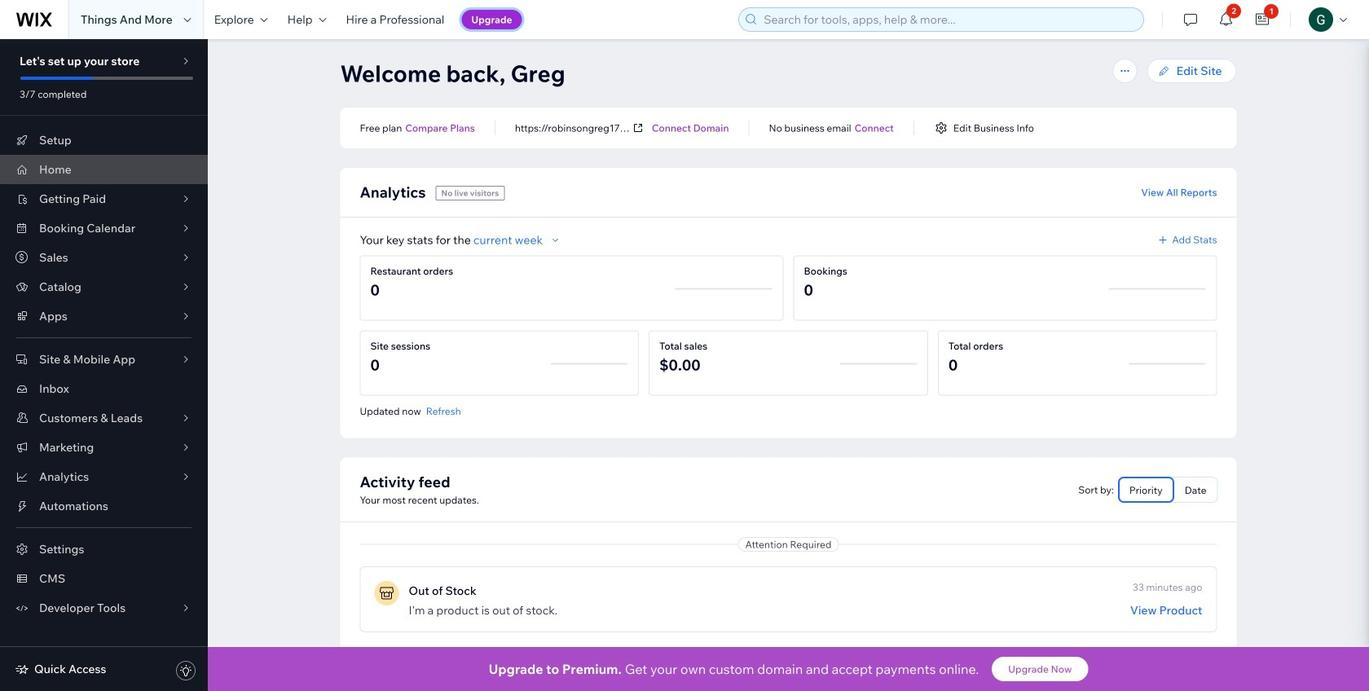 Task type: describe. For each thing, give the bounding box(es) containing it.
sidebar element
[[0, 39, 208, 691]]



Task type: vqa. For each thing, say whether or not it's contained in the screenshot.
sidebar element
yes



Task type: locate. For each thing, give the bounding box(es) containing it.
Search for tools, apps, help & more... field
[[759, 8, 1139, 31]]



